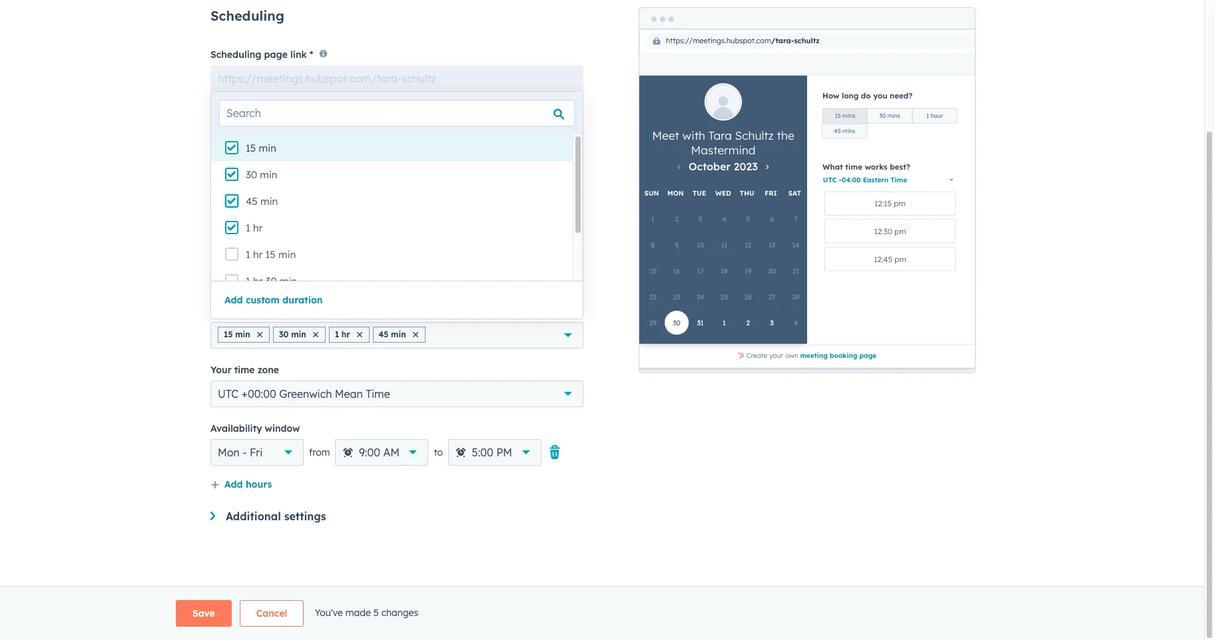 Task type: locate. For each thing, give the bounding box(es) containing it.
15 min down payments
[[246, 142, 276, 155]]

close image up mean
[[357, 332, 362, 338]]

45 min
[[246, 195, 278, 208], [379, 330, 406, 340]]

min up utc +00:00 greenwich mean time popup button
[[391, 330, 406, 340]]

0 horizontal spatial to
[[316, 142, 325, 154]]

utc
[[218, 388, 239, 401]]

1 vertical spatial 15
[[266, 249, 276, 261]]

page section element
[[144, 601, 1061, 628]]

0 vertical spatial 30 min
[[246, 169, 278, 181]]

will
[[258, 142, 271, 154]]

0 horizontal spatial 45 min
[[246, 195, 278, 208]]

collect payments
[[211, 115, 290, 127]]

scheduling inside tab panel
[[211, 239, 262, 251]]

0 vertical spatial 1 hr
[[246, 222, 263, 235]]

1 up mean
[[335, 330, 339, 340]]

close image down duration
[[313, 332, 318, 338]]

1 horizontal spatial 30 min
[[279, 330, 306, 340]]

1 hr up mean
[[335, 330, 350, 340]]

min left close image at the left of the page
[[235, 330, 250, 340]]

to inside tab panel
[[434, 447, 443, 459]]

5:00 pm
[[472, 446, 512, 460]]

1 horizontal spatial 15
[[246, 142, 256, 155]]

scheduling for scheduling page link
[[211, 48, 262, 60]]

you've made 5 changes
[[315, 607, 419, 619]]

caret image
[[211, 512, 215, 521]]

45 min up title at the left of the page
[[246, 195, 278, 208]]

1 vertical spatial 1 hr
[[335, 330, 350, 340]]

3 scheduling from the top
[[211, 239, 262, 251]]

1 close image from the left
[[313, 332, 318, 338]]

add hours
[[225, 479, 272, 491]]

to
[[316, 142, 325, 154], [434, 447, 443, 459]]

Search search field
[[219, 100, 575, 127]]

hr up mean
[[342, 330, 350, 340]]

add inside tab panel
[[225, 479, 243, 491]]

1 hr inside tab panel
[[335, 330, 350, 340]]

15
[[246, 142, 256, 155], [266, 249, 276, 261], [224, 330, 233, 340]]

hr up scheduling title
[[253, 222, 263, 235]]

attendees will be asked to pay after they choose a time.
[[211, 142, 457, 154]]

1 horizontal spatial 1 hr
[[335, 330, 350, 340]]

0 vertical spatial 15
[[246, 142, 256, 155]]

0 horizontal spatial close image
[[313, 332, 318, 338]]

close image for 30 min
[[313, 332, 318, 338]]

close image up utc +00:00 greenwich mean time popup button
[[413, 332, 418, 338]]

45 min inside tab panel
[[379, 330, 406, 340]]

0 vertical spatial 45 min
[[246, 195, 278, 208]]

scheduling title
[[211, 239, 282, 251]]

fri
[[250, 446, 263, 460]]

time
[[234, 364, 255, 376]]

2 vertical spatial 15
[[224, 330, 233, 340]]

min
[[259, 142, 276, 155], [260, 169, 278, 181], [261, 195, 278, 208], [279, 249, 296, 261], [280, 275, 297, 288], [235, 330, 250, 340], [291, 330, 306, 340], [391, 330, 406, 340]]

add left custom
[[225, 294, 243, 306]]

your time zone
[[211, 364, 279, 376]]

2 horizontal spatial close image
[[413, 332, 418, 338]]

save
[[193, 608, 215, 620]]

time.
[[435, 142, 457, 154]]

5:00 pm button
[[448, 440, 542, 466]]

0 vertical spatial 15 min
[[246, 142, 276, 155]]

15 inside tab panel
[[224, 330, 233, 340]]

3 close image from the left
[[413, 332, 418, 338]]

2 close image from the left
[[357, 332, 362, 338]]

new
[[301, 118, 317, 126]]

from
[[309, 447, 330, 459]]

1 hr
[[246, 222, 263, 235], [335, 330, 350, 340]]

collect
[[211, 115, 242, 127]]

1 horizontal spatial 45
[[379, 330, 389, 340]]

0 vertical spatial add
[[225, 294, 243, 306]]

1 hr 30 min
[[246, 275, 297, 288]]

hr
[[253, 222, 263, 235], [253, 249, 263, 261], [253, 275, 263, 288], [342, 330, 350, 340]]

0 horizontal spatial 15
[[224, 330, 233, 340]]

+00:00
[[242, 388, 276, 401]]

schedule link
[[211, 188, 290, 220]]

0 vertical spatial scheduling
[[211, 8, 285, 24]]

1 vertical spatial scheduling
[[211, 48, 262, 60]]

2 horizontal spatial 30
[[279, 330, 289, 340]]

choose
[[393, 142, 424, 154]]

2 scheduling from the top
[[211, 48, 262, 60]]

duration
[[283, 294, 323, 306]]

30 min down will
[[246, 169, 278, 181]]

min up duration
[[280, 275, 297, 288]]

add left hours
[[225, 479, 243, 491]]

scheduling for scheduling
[[211, 8, 285, 24]]

1 horizontal spatial 45 min
[[379, 330, 406, 340]]

hr left title at the left of the page
[[253, 249, 263, 261]]

1 up scheduling title
[[246, 222, 250, 235]]

time
[[366, 388, 390, 401]]

add for add hours
[[225, 479, 243, 491]]

am
[[383, 446, 400, 460]]

scheduling
[[211, 8, 285, 24], [211, 48, 262, 60], [211, 239, 262, 251]]

after
[[347, 142, 369, 154]]

list box
[[211, 135, 583, 294]]

1
[[246, 222, 250, 235], [246, 249, 250, 261], [246, 275, 250, 288], [335, 330, 339, 340]]

add custom duration
[[225, 294, 323, 306]]

close image
[[313, 332, 318, 338], [357, 332, 362, 338], [413, 332, 418, 338]]

30 min
[[246, 169, 278, 181], [279, 330, 306, 340]]

availability window
[[211, 423, 300, 435]]

45 min up utc +00:00 greenwich mean time popup button
[[379, 330, 406, 340]]

30 min down options
[[279, 330, 306, 340]]

1 vertical spatial add
[[225, 479, 243, 491]]

0 vertical spatial 30
[[246, 169, 257, 181]]

settings
[[284, 510, 326, 523]]

1 vertical spatial 15 min
[[224, 330, 250, 340]]

30 up schedule 'link'
[[246, 169, 257, 181]]

45 up scheduling title
[[246, 195, 258, 208]]

1 horizontal spatial close image
[[357, 332, 362, 338]]

1 horizontal spatial 30
[[266, 275, 277, 288]]

1 add from the top
[[225, 294, 243, 306]]

45 up time
[[379, 330, 389, 340]]

pm
[[497, 446, 512, 460]]

1 vertical spatial to
[[434, 447, 443, 459]]

1 scheduling from the top
[[211, 8, 285, 24]]

min up 1 hr 30 min
[[279, 249, 296, 261]]

1 vertical spatial 30
[[266, 275, 277, 288]]

scheduling left the page
[[211, 48, 262, 60]]

mon - fri button
[[211, 440, 304, 466]]

1 vertical spatial 30 min
[[279, 330, 306, 340]]

1 up custom
[[246, 275, 250, 288]]

to left 5:00
[[434, 447, 443, 459]]

window
[[265, 423, 300, 435]]

link
[[291, 48, 307, 60]]

5:00
[[472, 446, 494, 460]]

to left pay
[[316, 142, 325, 154]]

30 right close image at the left of the page
[[279, 330, 289, 340]]

15 left will
[[246, 142, 256, 155]]

15 down duration
[[224, 330, 233, 340]]

30 up add custom duration button
[[266, 275, 277, 288]]

1 hr up scheduling title
[[246, 222, 263, 235]]

schedule
[[230, 198, 272, 210]]

min down payments
[[259, 142, 276, 155]]

1 horizontal spatial to
[[434, 447, 443, 459]]

list box containing 15 min
[[211, 135, 583, 294]]

15 up 1 hr 30 min
[[266, 249, 276, 261]]

1 vertical spatial 45 min
[[379, 330, 406, 340]]

15 min
[[246, 142, 276, 155], [224, 330, 250, 340]]

1 vertical spatial 45
[[379, 330, 389, 340]]

page
[[264, 48, 288, 60]]

30 min inside tab panel
[[279, 330, 306, 340]]

30
[[246, 169, 257, 181], [266, 275, 277, 288], [279, 330, 289, 340]]

scheduling up scheduling page link
[[211, 8, 285, 24]]

2 add from the top
[[225, 479, 243, 491]]

add
[[225, 294, 243, 306], [225, 479, 243, 491]]

scheduling for scheduling title
[[211, 239, 262, 251]]

15 min left close image at the left of the page
[[224, 330, 250, 340]]

duration options
[[211, 306, 288, 318]]

None text field
[[211, 65, 584, 92]]

2 vertical spatial scheduling
[[211, 239, 262, 251]]

cancel
[[256, 608, 287, 620]]

0 horizontal spatial 45
[[246, 195, 258, 208]]

tab panel
[[211, 220, 584, 545]]

2 vertical spatial 30
[[279, 330, 289, 340]]

title
[[264, 239, 282, 251]]

scheduling left title at the left of the page
[[211, 239, 262, 251]]

15 min inside tab panel
[[224, 330, 250, 340]]

45
[[246, 195, 258, 208], [379, 330, 389, 340]]

close image for 45 min
[[413, 332, 418, 338]]

0 vertical spatial 45
[[246, 195, 258, 208]]

be
[[274, 142, 285, 154]]

close image for 1 hr
[[357, 332, 362, 338]]



Task type: describe. For each thing, give the bounding box(es) containing it.
Scheduling title text field
[[211, 256, 584, 282]]

2 horizontal spatial 15
[[266, 249, 276, 261]]

asked
[[288, 142, 314, 154]]

duration
[[211, 306, 251, 318]]

9:00
[[359, 446, 380, 460]]

attendees
[[211, 142, 255, 154]]

pay
[[328, 142, 345, 154]]

cancel button
[[240, 601, 304, 628]]

30 inside tab panel
[[279, 330, 289, 340]]

options
[[254, 306, 288, 318]]

45 inside list box
[[246, 195, 258, 208]]

1 hr 15 min
[[246, 249, 296, 261]]

a
[[427, 142, 433, 154]]

add for add custom duration
[[225, 294, 243, 306]]

availability
[[211, 423, 262, 435]]

9:00 am
[[359, 446, 400, 460]]

utc +00:00 greenwich mean time button
[[211, 381, 584, 408]]

mean
[[335, 388, 363, 401]]

hr up custom
[[253, 275, 263, 288]]

9:00 am button
[[335, 440, 429, 466]]

min up title at the left of the page
[[261, 195, 278, 208]]

you've
[[315, 607, 343, 619]]

custom
[[246, 294, 280, 306]]

zone
[[258, 364, 279, 376]]

additional
[[226, 510, 281, 523]]

45 inside tab panel
[[379, 330, 389, 340]]

0 horizontal spatial 30 min
[[246, 169, 278, 181]]

mon
[[218, 446, 240, 460]]

save button
[[176, 601, 232, 628]]

45 min inside list box
[[246, 195, 278, 208]]

0 horizontal spatial 1 hr
[[246, 222, 263, 235]]

min down will
[[260, 169, 278, 181]]

hr inside tab panel
[[342, 330, 350, 340]]

1 left title at the left of the page
[[246, 249, 250, 261]]

1 inside tab panel
[[335, 330, 339, 340]]

additional settings
[[226, 510, 326, 523]]

made
[[346, 607, 371, 619]]

add custom duration button
[[225, 292, 323, 308]]

-
[[243, 446, 247, 460]]

15 min inside list box
[[246, 142, 276, 155]]

utc +00:00 greenwich mean time
[[218, 388, 390, 401]]

mon - fri
[[218, 446, 263, 460]]

greenwich
[[279, 388, 332, 401]]

min down duration
[[291, 330, 306, 340]]

0 vertical spatial to
[[316, 142, 325, 154]]

they
[[371, 142, 390, 154]]

payments
[[245, 115, 290, 127]]

additional settings button
[[211, 510, 584, 523]]

close image
[[257, 332, 262, 338]]

add hours button
[[211, 477, 272, 494]]

scheduling page link
[[211, 48, 307, 60]]

5
[[374, 607, 379, 619]]

your
[[211, 364, 232, 376]]

0 horizontal spatial 30
[[246, 169, 257, 181]]

hours
[[246, 479, 272, 491]]

changes
[[382, 607, 419, 619]]

tab panel containing utc +00:00 greenwich mean time
[[211, 220, 584, 545]]



Task type: vqa. For each thing, say whether or not it's contained in the screenshot.
topmost 45 min
yes



